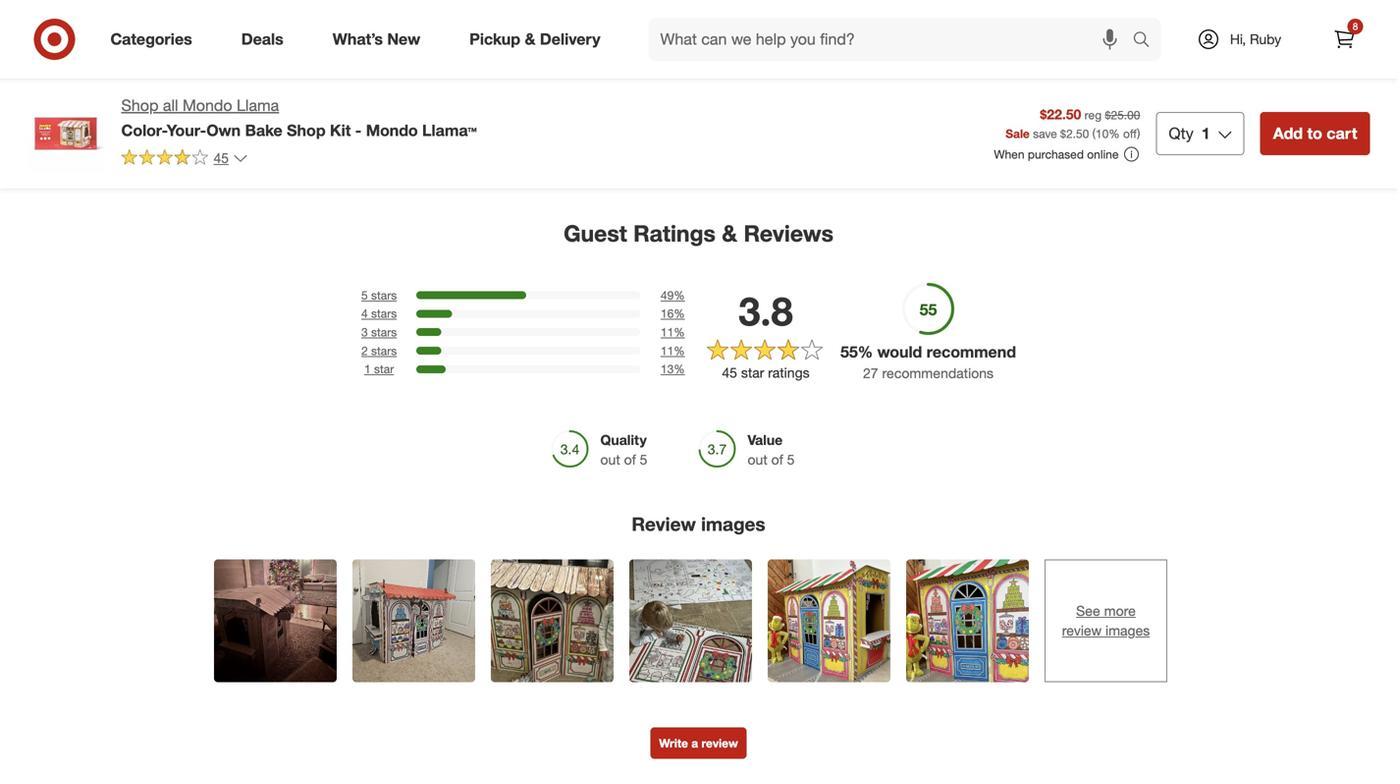 Task type: locate. For each thing, give the bounding box(es) containing it.
13
[[661, 362, 674, 376]]

1 vertical spatial images
[[1106, 622, 1151, 639]]

guest review image 4 of 12, zoom in image
[[630, 559, 752, 682]]

2 fao from the left
[[1041, 16, 1067, 33]]

1 fao from the left
[[640, 16, 666, 33]]

1 horizontal spatial review
[[1063, 622, 1102, 639]]

deals link
[[225, 18, 308, 61]]

1 vertical spatial 11
[[661, 343, 674, 358]]

of inside value out of 5
[[772, 451, 784, 468]]

would
[[878, 342, 923, 361]]

fao inside fao schwarz makeup vanity mirror set sponsored
[[1041, 16, 1067, 33]]

when
[[994, 147, 1025, 162]]

stars for 2 stars
[[371, 343, 397, 358]]

5 for quality out of 5
[[640, 451, 648, 468]]

images down more on the right bottom of the page
[[1106, 622, 1151, 639]]

ivory inside ivory paper co 12 sheet sticker book 4.5"x9" sponsored
[[39, 16, 69, 33]]

write
[[659, 736, 688, 751]]

11 for 3 stars
[[661, 325, 674, 339]]

0 horizontal spatial mondo
[[183, 96, 232, 115]]

2 of from the left
[[772, 451, 784, 468]]

1 horizontal spatial paper
[[473, 16, 510, 33]]

gel for uniball
[[1279, 33, 1300, 50]]

1 horizontal spatial point
[[1367, 50, 1398, 67]]

ivory left pickup
[[440, 16, 470, 33]]

images right review
[[701, 513, 766, 535]]

0.7mm inside uniball retractable 207 black gel pens 6ct click top 0.7mm medium point pen
[[1267, 50, 1310, 67]]

0 horizontal spatial pen
[[440, 33, 463, 50]]

off
[[1124, 126, 1138, 141]]

1 vertical spatial &
[[722, 219, 738, 247]]

1 horizontal spatial fao
[[1041, 16, 1067, 33]]

search button
[[1124, 18, 1171, 65]]

paper inside ivory paper co ballpoint pen 1.0mm black ink
[[473, 16, 510, 33]]

1 horizontal spatial out
[[748, 451, 768, 468]]

fao for fao schwarz makeup vanity mirror set
[[1041, 16, 1067, 33]]

5 down ratings
[[787, 451, 795, 468]]

0 vertical spatial mondo
[[183, 96, 232, 115]]

pens inside uniball retractable 207 black gel pens 6ct click top 0.7mm medium point pen
[[1304, 33, 1335, 50]]

1 vertical spatial review
[[702, 736, 738, 751]]

0 vertical spatial 11 %
[[661, 325, 685, 339]]

out inside value out of 5
[[748, 451, 768, 468]]

5 down quality
[[640, 451, 648, 468]]

shop left kit
[[287, 121, 326, 140]]

1 11 % from the top
[[661, 325, 685, 339]]

1 down 2
[[364, 362, 371, 376]]

medium
[[1313, 50, 1364, 67]]

sponsored down what can we help you find? suggestions appear below search box
[[840, 67, 898, 82]]

1 pens from the left
[[865, 33, 896, 50]]

1 horizontal spatial gel
[[1279, 33, 1300, 50]]

pen down hi, ruby
[[1241, 67, 1265, 84]]

207
[[1359, 16, 1382, 33]]

review down see
[[1063, 622, 1102, 639]]

co inside ivory paper co 12 sheet sticker book 4.5"x9" sponsored
[[113, 16, 131, 33]]

ruby
[[1250, 30, 1282, 48]]

bake
[[245, 121, 283, 140]]

1 horizontal spatial 5
[[640, 451, 648, 468]]

2 stars from the top
[[371, 306, 397, 321]]

out
[[601, 451, 621, 468], [748, 451, 768, 468]]

stars up 4 stars
[[371, 288, 397, 302]]

27
[[863, 364, 879, 381]]

click
[[1362, 33, 1392, 50]]

0 vertical spatial pen
[[440, 33, 463, 50]]

point inside "uni 5ct one rectractable gel pens fine point 0.7mm assorted vivid ink sponsored"
[[929, 33, 961, 50]]

0 horizontal spatial ink
[[552, 33, 570, 50]]

0 horizontal spatial ivory
[[39, 16, 69, 33]]

1 horizontal spatial 1
[[1202, 124, 1211, 143]]

49 %
[[661, 288, 685, 302]]

gel inside "uni 5ct one rectractable gel pens fine point 0.7mm assorted vivid ink sponsored"
[[840, 33, 861, 50]]

)
[[1138, 126, 1141, 141]]

0 horizontal spatial shop
[[121, 96, 159, 115]]

review
[[1063, 622, 1102, 639], [702, 736, 738, 751]]

5 inside the quality out of 5
[[640, 451, 648, 468]]

1 vertical spatial 1
[[364, 362, 371, 376]]

gel inside uniball retractable 207 black gel pens 6ct click top 0.7mm medium point pen
[[1279, 33, 1300, 50]]

review
[[632, 513, 696, 535]]

11 % for 2 stars
[[661, 343, 685, 358]]

of down quality
[[624, 451, 636, 468]]

quality out of 5
[[601, 431, 648, 468]]

1 vertical spatial pen
[[1241, 67, 1265, 84]]

0 horizontal spatial point
[[929, 33, 961, 50]]

1 of from the left
[[624, 451, 636, 468]]

co inside ivory paper co ballpoint pen 1.0mm black ink
[[514, 16, 531, 33]]

review inside see more review images
[[1063, 622, 1102, 639]]

5 inside value out of 5
[[787, 451, 795, 468]]

0 vertical spatial 11
[[661, 325, 674, 339]]

1 co from the left
[[113, 16, 131, 33]]

see more review images
[[1063, 602, 1151, 639]]

1 gel from the left
[[840, 33, 861, 50]]

3 stars from the top
[[371, 325, 397, 339]]

0 vertical spatial 45
[[214, 149, 229, 166]]

review right 'a'
[[702, 736, 738, 751]]

guest
[[564, 219, 627, 247]]

2 paper from the left
[[473, 16, 510, 33]]

0 horizontal spatial out
[[601, 451, 621, 468]]

fao schwarz pottery wheel studio all-in-one sculpting workstation sponsored
[[640, 16, 788, 82]]

0 horizontal spatial of
[[624, 451, 636, 468]]

sponsored up the image of color-your-own bake shop kit - mondo llama™
[[39, 50, 97, 65]]

1 right qty
[[1202, 124, 1211, 143]]

0 horizontal spatial star
[[374, 362, 394, 376]]

0 horizontal spatial pens
[[865, 33, 896, 50]]

1 horizontal spatial black
[[1241, 33, 1275, 50]]

fao schwarz makeup vanity mirror set sponsored
[[1041, 16, 1176, 65]]

out inside the quality out of 5
[[601, 451, 621, 468]]

0.7mm down 5ct
[[840, 50, 883, 67]]

2 11 % from the top
[[661, 343, 685, 358]]

0.7mm down ruby
[[1267, 50, 1310, 67]]

pens inside "uni 5ct one rectractable gel pens fine point 0.7mm assorted vivid ink sponsored"
[[865, 33, 896, 50]]

co for black
[[514, 16, 531, 33]]

0 horizontal spatial 45
[[214, 149, 229, 166]]

recommend
[[927, 342, 1017, 361]]

pens left 6ct
[[1304, 33, 1335, 50]]

4
[[361, 306, 368, 321]]

1 11 from the top
[[661, 325, 674, 339]]

45 for 45
[[214, 149, 229, 166]]

star left ratings
[[741, 364, 765, 381]]

& right pickup
[[525, 30, 536, 49]]

ivory inside ivory paper co ballpoint pen 1.0mm black ink
[[440, 16, 470, 33]]

fao
[[640, 16, 666, 33], [1041, 16, 1067, 33]]

categories
[[111, 30, 192, 49]]

4 stars from the top
[[371, 343, 397, 358]]

sculpting
[[640, 50, 698, 67]]

0.7mm
[[840, 50, 883, 67], [1267, 50, 1310, 67]]

ink inside "uni 5ct one rectractable gel pens fine point 0.7mm assorted vivid ink sponsored"
[[980, 50, 998, 67]]

ivory left the book
[[39, 16, 69, 33]]

1 vertical spatial 11 %
[[661, 343, 685, 358]]

shop
[[121, 96, 159, 115], [287, 121, 326, 140]]

45 star ratings
[[722, 364, 810, 381]]

fao up sculpting
[[640, 16, 666, 33]]

$22.50 reg $25.00 sale save $ 2.50 ( 10 % off )
[[1006, 106, 1141, 141]]

fao inside fao schwarz pottery wheel studio all-in-one sculpting workstation sponsored
[[640, 16, 666, 33]]

pens left fine
[[865, 33, 896, 50]]

fao left the schwarz
[[1041, 16, 1067, 33]]

save
[[1034, 126, 1058, 141]]

% for 3 stars
[[674, 325, 685, 339]]

1 horizontal spatial shop
[[287, 121, 326, 140]]

0 horizontal spatial gel
[[840, 33, 861, 50]]

2 pens from the left
[[1304, 33, 1335, 50]]

pens for 0.7mm
[[1304, 33, 1335, 50]]

image of color-your-own bake shop kit - mondo llama™ image
[[27, 94, 106, 173]]

1 horizontal spatial images
[[1106, 622, 1151, 639]]

deals
[[241, 30, 284, 49]]

2 ivory from the left
[[440, 16, 470, 33]]

value
[[748, 431, 783, 448]]

%
[[1109, 126, 1120, 141], [674, 288, 685, 302], [674, 306, 685, 321], [674, 325, 685, 339], [858, 342, 873, 361], [674, 343, 685, 358], [674, 362, 685, 376]]

makeup
[[1127, 16, 1176, 33]]

co
[[113, 16, 131, 33], [514, 16, 531, 33]]

mondo
[[183, 96, 232, 115], [366, 121, 418, 140]]

&
[[525, 30, 536, 49], [722, 219, 738, 247]]

star
[[374, 362, 394, 376], [741, 364, 765, 381]]

0 vertical spatial images
[[701, 513, 766, 535]]

paper inside ivory paper co 12 sheet sticker book 4.5"x9" sponsored
[[73, 16, 109, 33]]

reviews
[[744, 219, 834, 247]]

2 0.7mm from the left
[[1267, 50, 1310, 67]]

% for 1 star
[[674, 362, 685, 376]]

uniball retractable 207 black gel pens 6ct click top 0.7mm medium point pen
[[1241, 16, 1398, 84]]

2 co from the left
[[514, 16, 531, 33]]

16 %
[[661, 306, 685, 321]]

What can we help you find? suggestions appear below search field
[[649, 18, 1138, 61]]

1 vertical spatial 45
[[722, 364, 738, 381]]

all
[[163, 96, 178, 115]]

top
[[1241, 50, 1263, 67]]

0 vertical spatial review
[[1063, 622, 1102, 639]]

0 horizontal spatial fao
[[640, 16, 666, 33]]

2 gel from the left
[[1279, 33, 1300, 50]]

shop all mondo llama color-your-own bake shop kit - mondo llama™
[[121, 96, 477, 140]]

11 % up 13 % on the top left
[[661, 343, 685, 358]]

0 horizontal spatial co
[[113, 16, 131, 33]]

45 down own in the top of the page
[[214, 149, 229, 166]]

of for value
[[772, 451, 784, 468]]

1 horizontal spatial co
[[514, 16, 531, 33]]

1 horizontal spatial mondo
[[366, 121, 418, 140]]

1 0.7mm from the left
[[840, 50, 883, 67]]

45 right 13 % on the top left
[[722, 364, 738, 381]]

ivory paper co ballpoint pen 1.0mm black ink link
[[440, 0, 601, 65]]

45 for 45 star ratings
[[722, 364, 738, 381]]

gel
[[840, 33, 861, 50], [1279, 33, 1300, 50]]

0 horizontal spatial 0.7mm
[[840, 50, 883, 67]]

sponsored down wheel
[[640, 67, 698, 82]]

schwarz
[[1070, 16, 1123, 33]]

5 stars
[[361, 288, 397, 302]]

6ct
[[1339, 33, 1358, 50]]

stars down 4 stars
[[371, 325, 397, 339]]

review for write a review
[[702, 736, 738, 751]]

guest review image 2 of 12, zoom in image
[[353, 559, 475, 682]]

2 horizontal spatial 5
[[787, 451, 795, 468]]

paper
[[73, 16, 109, 33], [473, 16, 510, 33]]

2 black from the left
[[1241, 33, 1275, 50]]

1 horizontal spatial ink
[[980, 50, 998, 67]]

1 horizontal spatial 0.7mm
[[1267, 50, 1310, 67]]

shop up 'color-'
[[121, 96, 159, 115]]

5 up the 4
[[361, 288, 368, 302]]

star for 1
[[374, 362, 394, 376]]

1 horizontal spatial star
[[741, 364, 765, 381]]

ivory paper co ballpoint pen 1.0mm black ink
[[440, 16, 589, 50]]

2 11 from the top
[[661, 343, 674, 358]]

sponsored down ruby
[[1241, 67, 1299, 82]]

pen left 1.0mm
[[440, 33, 463, 50]]

45 inside "link"
[[214, 149, 229, 166]]

1 vertical spatial shop
[[287, 121, 326, 140]]

sheet
[[154, 16, 190, 33]]

hi, ruby
[[1231, 30, 1282, 48]]

11 up 13
[[661, 343, 674, 358]]

out down quality
[[601, 451, 621, 468]]

mondo right -
[[366, 121, 418, 140]]

ink inside ivory paper co ballpoint pen 1.0mm black ink
[[552, 33, 570, 50]]

1.0mm
[[467, 33, 510, 50]]

images
[[701, 513, 766, 535], [1106, 622, 1151, 639]]

sponsored inside fao schwarz pottery wheel studio all-in-one sculpting workstation sponsored
[[640, 67, 698, 82]]

point right fine
[[929, 33, 961, 50]]

1 horizontal spatial ivory
[[440, 16, 470, 33]]

sponsored down the schwarz
[[1041, 50, 1099, 65]]

& right ratings
[[722, 219, 738, 247]]

black
[[514, 33, 548, 50], [1241, 33, 1275, 50]]

0 horizontal spatial &
[[525, 30, 536, 49]]

1
[[1202, 124, 1211, 143], [364, 362, 371, 376]]

of down value
[[772, 451, 784, 468]]

1 paper from the left
[[73, 16, 109, 33]]

sticker
[[39, 33, 81, 50]]

stars up 1 star
[[371, 343, 397, 358]]

11 % for 3 stars
[[661, 325, 685, 339]]

star down 2 stars
[[374, 362, 394, 376]]

paper for 1.0mm
[[473, 16, 510, 33]]

images inside see more review images
[[1106, 622, 1151, 639]]

1 horizontal spatial pens
[[1304, 33, 1335, 50]]

pen inside uniball retractable 207 black gel pens 6ct click top 0.7mm medium point pen
[[1241, 67, 1265, 84]]

stars down 5 stars
[[371, 306, 397, 321]]

stars for 5 stars
[[371, 288, 397, 302]]

mondo up own in the top of the page
[[183, 96, 232, 115]]

1 black from the left
[[514, 33, 548, 50]]

schwarz pottery
[[670, 16, 771, 33]]

1 horizontal spatial &
[[722, 219, 738, 247]]

11 % down 16 %
[[661, 325, 685, 339]]

retractable
[[1285, 16, 1356, 33]]

0 horizontal spatial images
[[701, 513, 766, 535]]

0 horizontal spatial black
[[514, 33, 548, 50]]

stars for 3 stars
[[371, 325, 397, 339]]

point down 207
[[1367, 50, 1398, 67]]

sponsored link
[[239, 0, 400, 82]]

0 horizontal spatial review
[[702, 736, 738, 751]]

out down value
[[748, 451, 768, 468]]

1 ivory from the left
[[39, 16, 69, 33]]

% inside 55 % would recommend 27 recommendations
[[858, 342, 873, 361]]

45 link
[[121, 148, 249, 171]]

of inside the quality out of 5
[[624, 451, 636, 468]]

2 out from the left
[[748, 451, 768, 468]]

-
[[355, 121, 362, 140]]

1 horizontal spatial 45
[[722, 364, 738, 381]]

gel for uni
[[840, 33, 861, 50]]

hi,
[[1231, 30, 1247, 48]]

what's
[[333, 30, 383, 49]]

1 horizontal spatial pen
[[1241, 67, 1265, 84]]

1 stars from the top
[[371, 288, 397, 302]]

11 down 16
[[661, 325, 674, 339]]

0 horizontal spatial paper
[[73, 16, 109, 33]]

1 out from the left
[[601, 451, 621, 468]]

1 horizontal spatial of
[[772, 451, 784, 468]]



Task type: describe. For each thing, give the bounding box(es) containing it.
rectractable
[[918, 16, 997, 33]]

online
[[1088, 147, 1119, 162]]

$22.50
[[1041, 106, 1082, 123]]

0 horizontal spatial 1
[[364, 362, 371, 376]]

uni 5ct one rectractable gel pens fine point 0.7mm assorted vivid ink sponsored
[[840, 16, 998, 82]]

guest review image 1 of 12, zoom in image
[[214, 559, 337, 682]]

% for 4 stars
[[674, 306, 685, 321]]

1 star
[[364, 362, 394, 376]]

black inside uniball retractable 207 black gel pens 6ct click top 0.7mm medium point pen
[[1241, 33, 1275, 50]]

point inside uniball retractable 207 black gel pens 6ct click top 0.7mm medium point pen
[[1367, 50, 1398, 67]]

out for quality out of 5
[[601, 451, 621, 468]]

sponsored up llama
[[239, 67, 297, 82]]

0 vertical spatial &
[[525, 30, 536, 49]]

0.7mm inside "uni 5ct one rectractable gel pens fine point 0.7mm assorted vivid ink sponsored"
[[840, 50, 883, 67]]

guest review image 3 of 12, zoom in image
[[491, 559, 614, 682]]

16
[[661, 306, 674, 321]]

more
[[1105, 602, 1136, 619]]

stars for 4 stars
[[371, 306, 397, 321]]

book
[[85, 33, 117, 50]]

8
[[1353, 20, 1359, 32]]

0 vertical spatial shop
[[121, 96, 159, 115]]

guest review image 6 of 12, zoom in image
[[907, 559, 1029, 682]]

in-
[[746, 33, 763, 50]]

sponsored inside "uni 5ct one rectractable gel pens fine point 0.7mm assorted vivid ink sponsored"
[[840, 67, 898, 82]]

a
[[692, 736, 699, 751]]

4 stars
[[361, 306, 397, 321]]

your-
[[167, 121, 206, 140]]

3 stars
[[361, 325, 397, 339]]

star for 45
[[741, 364, 765, 381]]

add
[[1274, 124, 1304, 143]]

(
[[1093, 126, 1096, 141]]

pickup & delivery
[[470, 30, 601, 49]]

sponsored inside ivory paper co 12 sheet sticker book 4.5"x9" sponsored
[[39, 50, 97, 65]]

workstation
[[702, 50, 775, 67]]

sponsored inside fao schwarz makeup vanity mirror set sponsored
[[1041, 50, 1099, 65]]

value out of 5
[[748, 431, 795, 468]]

% for 2 stars
[[674, 343, 685, 358]]

uniball
[[1241, 16, 1281, 33]]

wheel
[[640, 33, 679, 50]]

2
[[361, 343, 368, 358]]

out for value out of 5
[[748, 451, 768, 468]]

quality
[[601, 431, 647, 448]]

one
[[763, 33, 788, 50]]

mirror
[[1081, 33, 1118, 50]]

reg
[[1085, 108, 1102, 122]]

add to cart
[[1274, 124, 1358, 143]]

see more review images button
[[1045, 559, 1168, 682]]

ivory for sticker
[[39, 16, 69, 33]]

pen inside ivory paper co ballpoint pen 1.0mm black ink
[[440, 33, 463, 50]]

what's new link
[[316, 18, 445, 61]]

vivid
[[946, 50, 976, 67]]

recommendations
[[883, 364, 994, 381]]

$25.00
[[1106, 108, 1141, 122]]

11 for 2 stars
[[661, 343, 674, 358]]

vanity
[[1041, 33, 1078, 50]]

to
[[1308, 124, 1323, 143]]

0 horizontal spatial 5
[[361, 288, 368, 302]]

12
[[135, 16, 150, 33]]

13 %
[[661, 362, 685, 376]]

55 % would recommend 27 recommendations
[[841, 342, 1017, 381]]

guest ratings & reviews
[[564, 219, 834, 247]]

pickup & delivery link
[[453, 18, 625, 61]]

5 for value out of 5
[[787, 451, 795, 468]]

color-
[[121, 121, 167, 140]]

new
[[387, 30, 421, 49]]

1 vertical spatial mondo
[[366, 121, 418, 140]]

10
[[1096, 126, 1109, 141]]

what's new
[[333, 30, 421, 49]]

fao for fao schwarz pottery wheel studio all-in-one sculpting workstation
[[640, 16, 666, 33]]

co for book
[[113, 16, 131, 33]]

qty 1
[[1169, 124, 1211, 143]]

paper for sticker
[[73, 16, 109, 33]]

0 vertical spatial 1
[[1202, 124, 1211, 143]]

ivory for 1.0mm
[[440, 16, 470, 33]]

search
[[1124, 32, 1171, 51]]

$
[[1061, 126, 1067, 141]]

pens for assorted
[[865, 33, 896, 50]]

% for 5 stars
[[674, 288, 685, 302]]

pickup
[[470, 30, 521, 49]]

2 stars
[[361, 343, 397, 358]]

llama
[[237, 96, 279, 115]]

kit
[[330, 121, 351, 140]]

qty
[[1169, 124, 1194, 143]]

sale
[[1006, 126, 1030, 141]]

write a review button
[[651, 727, 747, 759]]

% inside $22.50 reg $25.00 sale save $ 2.50 ( 10 % off )
[[1109, 126, 1120, 141]]

one
[[886, 16, 915, 33]]

delivery
[[540, 30, 601, 49]]

55
[[841, 342, 858, 361]]

llama™
[[422, 121, 477, 140]]

fine
[[900, 33, 926, 50]]

all-
[[726, 33, 746, 50]]

ballpoint
[[535, 16, 589, 33]]

review images
[[632, 513, 766, 535]]

guest review image 5 of 12, zoom in image
[[768, 559, 891, 682]]

of for quality
[[624, 451, 636, 468]]

review for see more review images
[[1063, 622, 1102, 639]]

ivory paper co 12 sheet sticker book 4.5"x9" sponsored
[[39, 16, 190, 65]]

5ct
[[863, 16, 882, 33]]

own
[[206, 121, 241, 140]]

categories link
[[94, 18, 217, 61]]

ratings
[[768, 364, 810, 381]]

49
[[661, 288, 674, 302]]

black inside ivory paper co ballpoint pen 1.0mm black ink
[[514, 33, 548, 50]]

write a review
[[659, 736, 738, 751]]

ratings
[[634, 219, 716, 247]]



Task type: vqa. For each thing, say whether or not it's contained in the screenshot.
bottommost apply.
no



